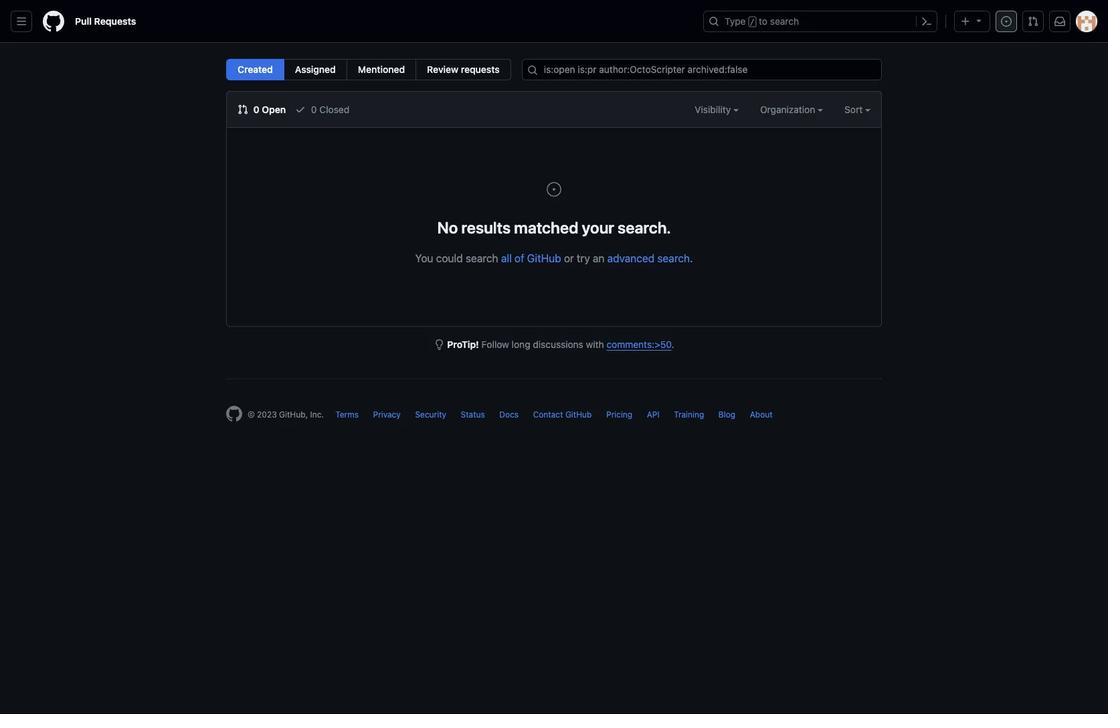 Task type: locate. For each thing, give the bounding box(es) containing it.
api
[[647, 410, 660, 419]]

git pull request image
[[1028, 16, 1039, 27], [238, 104, 248, 115]]

open
[[262, 104, 286, 115]]

or
[[564, 252, 574, 264]]

github,
[[279, 410, 308, 419]]

privacy link
[[373, 410, 401, 419]]

git pull request image inside 0 open link
[[238, 104, 248, 115]]

0 horizontal spatial .
[[672, 339, 674, 350]]

light bulb image
[[434, 339, 445, 350]]

2 0 from the left
[[311, 104, 317, 115]]

1 horizontal spatial git pull request image
[[1028, 16, 1039, 27]]

search image
[[527, 65, 538, 76]]

0 left open
[[253, 104, 259, 115]]

to
[[759, 16, 768, 27]]

mentioned
[[358, 64, 405, 75]]

1 horizontal spatial .
[[690, 252, 693, 264]]

status
[[461, 410, 485, 419]]

pull requests element
[[226, 59, 511, 80]]

discussions
[[533, 339, 583, 350]]

0 horizontal spatial git pull request image
[[238, 104, 248, 115]]

homepage image
[[43, 11, 64, 32], [226, 406, 242, 422]]

organization button
[[760, 102, 823, 116]]

1 vertical spatial github
[[565, 410, 592, 419]]

terms
[[335, 410, 359, 419]]

review
[[427, 64, 459, 75]]

training
[[674, 410, 704, 419]]

created
[[238, 64, 273, 75]]

visibility
[[695, 104, 733, 115]]

0 vertical spatial github
[[527, 252, 561, 264]]

search.
[[618, 218, 671, 237]]

results
[[461, 218, 511, 237]]

assigned
[[295, 64, 336, 75]]

1 horizontal spatial homepage image
[[226, 406, 242, 422]]

0 vertical spatial .
[[690, 252, 693, 264]]

.
[[690, 252, 693, 264], [672, 339, 674, 350]]

0 open
[[251, 104, 286, 115]]

© 2023 github, inc.
[[248, 410, 324, 419]]

inc.
[[310, 410, 324, 419]]

0 closed link
[[295, 102, 349, 116]]

notifications image
[[1055, 16, 1065, 27]]

protip!
[[447, 339, 479, 350]]

github
[[527, 252, 561, 264], [565, 410, 592, 419]]

1 horizontal spatial github
[[565, 410, 592, 419]]

git pull request image left the notifications icon in the top of the page
[[1028, 16, 1039, 27]]

1 vertical spatial git pull request image
[[238, 104, 248, 115]]

github right contact
[[565, 410, 592, 419]]

check image
[[295, 104, 306, 115]]

triangle down image
[[974, 15, 984, 26]]

long
[[512, 339, 530, 350]]

search down search.
[[657, 252, 690, 264]]

search
[[770, 16, 799, 27], [466, 252, 498, 264], [657, 252, 690, 264]]

docs
[[499, 410, 519, 419]]

api link
[[647, 410, 660, 419]]

blog
[[719, 410, 736, 419]]

2 horizontal spatial search
[[770, 16, 799, 27]]

could
[[436, 252, 463, 264]]

0 right check icon
[[311, 104, 317, 115]]

you could search all of github or try an advanced search .
[[415, 252, 693, 264]]

mentioned link
[[347, 59, 416, 80]]

1 vertical spatial .
[[672, 339, 674, 350]]

1 horizontal spatial 0
[[311, 104, 317, 115]]

0 horizontal spatial 0
[[253, 104, 259, 115]]

search left all
[[466, 252, 498, 264]]

homepage image left pull
[[43, 11, 64, 32]]

homepage image left ©
[[226, 406, 242, 422]]

search right to
[[770, 16, 799, 27]]

git pull request image left 0 open
[[238, 104, 248, 115]]

0 vertical spatial homepage image
[[43, 11, 64, 32]]

about link
[[750, 410, 773, 419]]

1 0 from the left
[[253, 104, 259, 115]]

0 horizontal spatial github
[[527, 252, 561, 264]]

your
[[582, 218, 614, 237]]

github right of
[[527, 252, 561, 264]]

2023
[[257, 410, 277, 419]]

contact github link
[[533, 410, 592, 419]]

0 horizontal spatial search
[[466, 252, 498, 264]]

0
[[253, 104, 259, 115], [311, 104, 317, 115]]

status link
[[461, 410, 485, 419]]



Task type: vqa. For each thing, say whether or not it's contained in the screenshot.
Mentioned
yes



Task type: describe. For each thing, give the bounding box(es) containing it.
of
[[515, 252, 524, 264]]

0 open link
[[238, 102, 286, 116]]

sort button
[[845, 102, 871, 116]]

an
[[593, 252, 605, 264]]

created link
[[226, 59, 284, 80]]

protip! follow long discussions with comments:>50 .
[[447, 339, 674, 350]]

0 vertical spatial git pull request image
[[1028, 16, 1039, 27]]

privacy
[[373, 410, 401, 419]]

comments:>50 link
[[607, 339, 672, 350]]

requests
[[461, 64, 500, 75]]

closed
[[319, 104, 349, 115]]

advanced
[[607, 252, 655, 264]]

security link
[[415, 410, 446, 419]]

security
[[415, 410, 446, 419]]

assigned link
[[284, 59, 347, 80]]

matched
[[514, 218, 578, 237]]

Search all issues text field
[[522, 59, 882, 80]]

try
[[577, 252, 590, 264]]

©
[[248, 410, 255, 419]]

0 closed
[[309, 104, 349, 115]]

type
[[725, 16, 746, 27]]

all
[[501, 252, 512, 264]]

pull requests
[[75, 16, 136, 27]]

review requests
[[427, 64, 500, 75]]

follow
[[482, 339, 509, 350]]

1 vertical spatial homepage image
[[226, 406, 242, 422]]

pricing link
[[606, 410, 632, 419]]

training link
[[674, 410, 704, 419]]

visibility button
[[695, 102, 739, 116]]

plus image
[[960, 16, 971, 27]]

sort
[[845, 104, 863, 115]]

blog link
[[719, 410, 736, 419]]

/
[[750, 17, 755, 27]]

no
[[437, 218, 458, 237]]

type / to search
[[725, 16, 799, 27]]

review requests link
[[416, 59, 511, 80]]

0 horizontal spatial homepage image
[[43, 11, 64, 32]]

no results matched your search.
[[437, 218, 671, 237]]

0 for open
[[253, 104, 259, 115]]

command palette image
[[921, 16, 932, 27]]

pricing
[[606, 410, 632, 419]]

0 for closed
[[311, 104, 317, 115]]

contact
[[533, 410, 563, 419]]

organization
[[760, 104, 818, 115]]

terms link
[[335, 410, 359, 419]]

Issues search field
[[522, 59, 882, 80]]

docs link
[[499, 410, 519, 419]]

contact github
[[533, 410, 592, 419]]

requests
[[94, 16, 136, 27]]

1 horizontal spatial search
[[657, 252, 690, 264]]

comments:>50
[[607, 339, 672, 350]]

issue opened image
[[1001, 16, 1012, 27]]

issue opened image
[[546, 181, 562, 197]]

advanced search link
[[607, 252, 690, 264]]

all of github link
[[501, 252, 561, 264]]

about
[[750, 410, 773, 419]]

you
[[415, 252, 433, 264]]

with
[[586, 339, 604, 350]]

pull
[[75, 16, 92, 27]]



